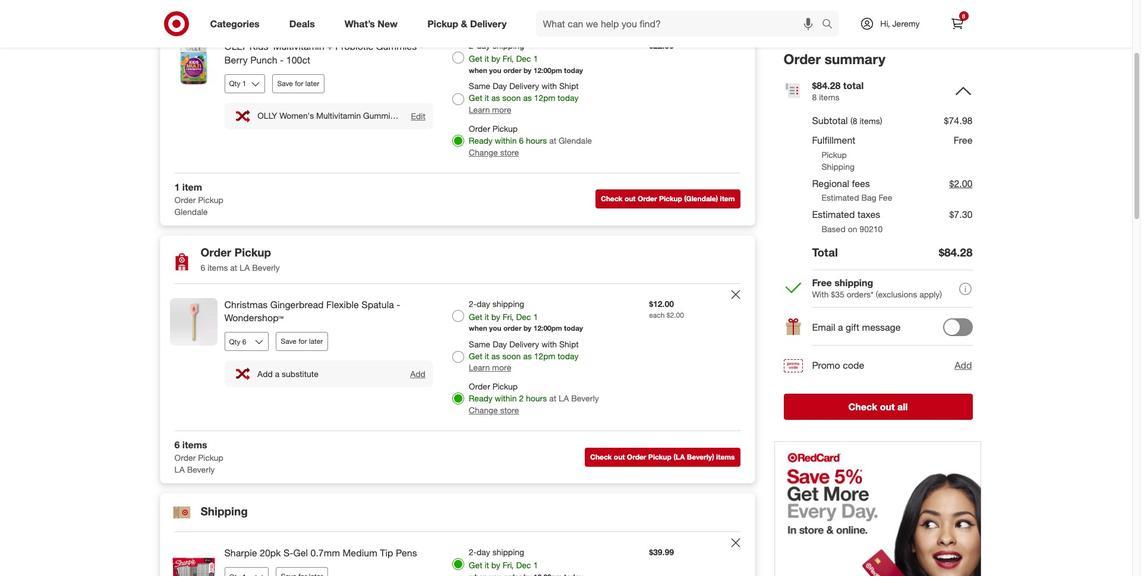 Task type: vqa. For each thing, say whether or not it's contained in the screenshot.
the leftmost the It
no



Task type: describe. For each thing, give the bounding box(es) containing it.
medium
[[343, 548, 378, 560]]

target redcard save 5% get more every day. in store & online. apply now for a credit or debit redcard. *some restrictions apply. image
[[775, 442, 982, 577]]

add for add a substitute
[[258, 369, 273, 379]]

add a substitute
[[258, 369, 319, 379]]

- left edit
[[401, 111, 405, 121]]

2- for christmas gingerbread flexible spatula - wondershop™
[[469, 299, 477, 309]]

berry inside olly kids' multivitamin + probiotic gummies - berry punch - 100ct
[[225, 54, 248, 66]]

change inside order pickup ready within 6 hours at glendale change store
[[469, 147, 498, 158]]

code
[[843, 360, 865, 372]]

+
[[327, 41, 333, 52]]

1 it from the top
[[485, 54, 489, 64]]

more for christmas gingerbread flexible spatula - wondershop™
[[492, 363, 512, 373]]

edit
[[411, 111, 426, 121]]

shipping inside the free shipping with $35 orders* (exclusions apply)
[[835, 277, 874, 289]]

$22.99
[[650, 41, 674, 51]]

out for order summary
[[881, 402, 895, 414]]

at for christmas gingerbread flexible spatula - wondershop™
[[550, 394, 557, 404]]

pickup inside 6 items order pickup la beverly
[[198, 453, 223, 463]]

deals
[[289, 18, 315, 29]]

la inside order pickup ready within 2 hours at la beverly change store
[[559, 394, 569, 404]]

based on 90210
[[822, 224, 883, 234]]

change store button for christmas gingerbread flexible spatula - wondershop™
[[469, 405, 519, 417]]

gift
[[846, 322, 860, 334]]

tip
[[380, 548, 393, 560]]

fulfillment
[[813, 134, 856, 146]]

more for olly kids' multivitamin + probiotic gummies - berry punch - 100ct
[[492, 105, 512, 115]]

later for flexible
[[309, 337, 323, 346]]

1 get from the top
[[469, 54, 483, 64]]

fri, for christmas gingerbread flexible spatula - wondershop™
[[503, 312, 514, 322]]

learn for olly kids' multivitamin + probiotic gummies - berry punch - 100ct
[[469, 105, 490, 115]]

(8
[[851, 116, 858, 126]]

check for 1
[[601, 195, 623, 204]]

within for christmas gingerbread flexible spatula - wondershop™
[[495, 394, 517, 404]]

email a gift message
[[813, 322, 901, 334]]

beverly)
[[687, 453, 715, 462]]

s-
[[284, 548, 294, 560]]

subtotal
[[813, 115, 848, 127]]

save for later for multivitamin
[[277, 79, 320, 88]]

message
[[863, 322, 901, 334]]

Store pickup radio
[[452, 393, 464, 405]]

pickup & delivery link
[[418, 11, 522, 37]]

(exclusions
[[877, 290, 918, 300]]

kids'
[[250, 41, 271, 52]]

shipt for christmas gingerbread flexible spatula - wondershop™
[[560, 339, 579, 349]]

order pickup 6 items at la beverly
[[201, 246, 280, 273]]

subtotal (8 items)
[[813, 115, 883, 127]]

shipping inside 2-day shipping get it by fri, dec 1
[[493, 548, 525, 558]]

multivitamin for gummies
[[316, 111, 361, 121]]

hi, jeremy
[[881, 18, 920, 29]]

dec for christmas gingerbread flexible spatula - wondershop™
[[516, 312, 531, 322]]

add for leftmost add button
[[410, 369, 426, 379]]

olly kids' multivitamin + probiotic gummies - berry punch - 100ct link
[[225, 40, 433, 67]]

1 vertical spatial shipping
[[201, 505, 248, 519]]

each
[[650, 311, 665, 320]]

la inside 6 items order pickup la beverly
[[175, 465, 185, 475]]

pickup inside pickup shipping
[[822, 150, 847, 160]]

sharpie 20pk s-gel 0.7mm medium tip pens link
[[225, 547, 433, 561]]

check out order pickup (glendale) item button
[[596, 190, 741, 209]]

regional fees
[[813, 178, 871, 189]]

free shipping with $35 orders* (exclusions apply)
[[813, 277, 943, 300]]

2 it from the top
[[485, 93, 489, 103]]

on
[[848, 224, 858, 234]]

items)
[[860, 116, 883, 126]]

estimated for estimated taxes
[[813, 209, 856, 221]]

1 inside 2-day shipping get it by fri, dec 1
[[534, 561, 538, 571]]

1 vertical spatial berry
[[407, 111, 427, 121]]

$7.30
[[950, 209, 973, 221]]

with
[[813, 290, 829, 300]]

estimated bag fee
[[822, 193, 893, 203]]

shipt for olly kids' multivitamin + probiotic gummies - berry punch - 100ct
[[560, 81, 579, 91]]

cart item ready to fulfill group for item
[[160, 26, 755, 173]]

apply)
[[920, 290, 943, 300]]

deals link
[[279, 11, 330, 37]]

orders*
[[847, 290, 874, 300]]

change inside order pickup ready within 2 hours at la beverly change store
[[469, 406, 498, 416]]

with for olly kids' multivitamin + probiotic gummies - berry punch - 100ct
[[542, 81, 557, 91]]

3 it from the top
[[485, 312, 489, 322]]

100ct
[[287, 54, 310, 66]]

check out order pickup (glendale) item
[[601, 195, 735, 204]]

email
[[813, 322, 836, 334]]

day for christmas gingerbread flexible spatula - wondershop™
[[477, 299, 490, 309]]

ready for olly kids' multivitamin + probiotic gummies - berry punch - 100ct
[[469, 136, 493, 146]]

&
[[461, 18, 468, 29]]

4 it from the top
[[485, 351, 489, 361]]

12:00pm for olly kids' multivitamin + probiotic gummies - berry punch - 100ct
[[534, 66, 562, 75]]

12pm for christmas gingerbread flexible spatula - wondershop™
[[534, 351, 556, 361]]

flexible
[[326, 299, 359, 311]]

pens
[[396, 548, 417, 560]]

save for later for flexible
[[281, 337, 323, 346]]

pickup & delivery
[[428, 18, 507, 29]]

estimated for estimated bag fee
[[822, 193, 860, 203]]

order for christmas gingerbread flexible spatula - wondershop™
[[504, 324, 522, 333]]

check out order pickup (la beverly) items
[[591, 453, 735, 462]]

a for gift
[[839, 322, 844, 334]]

6 inside 6 items order pickup la beverly
[[175, 440, 180, 452]]

$2.00 button
[[950, 175, 973, 192]]

order pickup ready within 6 hours at glendale change store
[[469, 124, 592, 158]]

- right edit button
[[430, 111, 433, 121]]

estimated taxes
[[813, 209, 881, 221]]

2- inside 2-day shipping get it by fri, dec 1
[[469, 548, 477, 558]]

save for kids'
[[277, 79, 293, 88]]

what's
[[345, 18, 375, 29]]

0.7mm
[[311, 548, 340, 560]]

all
[[898, 402, 908, 414]]

ready for christmas gingerbread flexible spatula - wondershop™
[[469, 394, 493, 404]]

- down pickup & delivery link
[[420, 41, 423, 52]]

order inside order pickup ready within 2 hours at la beverly change store
[[469, 382, 491, 392]]

(glendale)
[[685, 195, 719, 204]]

$12.00 each $2.00
[[650, 299, 684, 320]]

la inside order pickup 6 items at la beverly
[[240, 263, 250, 273]]

$84.28 total 8 items
[[813, 80, 864, 102]]

edit button
[[411, 110, 426, 122]]

sharpie
[[225, 548, 257, 560]]

search button
[[817, 11, 846, 39]]

90210
[[860, 224, 883, 234]]

pickup inside 1 item order pickup glendale
[[198, 195, 223, 205]]

fees
[[853, 178, 871, 189]]

later for multivitamin
[[306, 79, 320, 88]]

pickup shipping
[[822, 150, 855, 172]]

what's new
[[345, 18, 398, 29]]

categories link
[[200, 11, 275, 37]]

fee
[[879, 193, 893, 203]]

$12.00
[[650, 299, 674, 309]]

for for multivitamin
[[295, 79, 304, 88]]

total
[[813, 246, 838, 260]]

spatula
[[362, 299, 394, 311]]

$35
[[832, 290, 845, 300]]

sharpie 20pk s-gel 0.7mm medium tip pens
[[225, 548, 417, 560]]

check out all button
[[784, 395, 973, 421]]

christmas gingerbread flexible spatula - wondershop™
[[225, 299, 401, 324]]

gel
[[294, 548, 308, 560]]

beverly inside 6 items order pickup la beverly
[[187, 465, 215, 475]]

same day delivery with shipt get it as soon as 12pm today learn more for christmas gingerbread flexible spatula - wondershop™
[[469, 339, 579, 373]]

save for later button for flexible
[[276, 333, 328, 352]]

1 horizontal spatial 8
[[963, 12, 966, 20]]

learn more button for christmas gingerbread flexible spatula - wondershop™
[[469, 362, 512, 374]]

check out all
[[849, 402, 908, 414]]

(la
[[674, 453, 685, 462]]

glendale inside 1 item order pickup glendale
[[175, 207, 208, 217]]

1 inside 1 item order pickup glendale
[[175, 181, 180, 193]]

item inside check out order pickup (glendale) item button
[[721, 195, 735, 204]]

pickup inside order pickup ready within 2 hours at la beverly change store
[[493, 382, 518, 392]]

new
[[378, 18, 398, 29]]

dec inside 2-day shipping get it by fri, dec 1
[[516, 561, 531, 571]]

olly kids&#39; multivitamin + probiotic gummies - berry punch - 100ct image
[[170, 40, 217, 87]]

pickup inside order pickup ready within 6 hours at glendale change store
[[493, 124, 518, 134]]

130ct
[[435, 111, 456, 121]]

1 horizontal spatial $2.00
[[950, 178, 973, 189]]

fri, for olly kids' multivitamin + probiotic gummies - berry punch - 100ct
[[503, 54, 514, 64]]



Task type: locate. For each thing, give the bounding box(es) containing it.
out for 1
[[625, 195, 636, 204]]

1 vertical spatial same
[[469, 339, 491, 349]]

hours inside order pickup ready within 2 hours at la beverly change store
[[526, 394, 547, 404]]

at for olly kids' multivitamin + probiotic gummies - berry punch - 100ct
[[550, 136, 557, 146]]

1 vertical spatial multivitamin
[[316, 111, 361, 121]]

beverly inside order pickup 6 items at la beverly
[[252, 263, 280, 273]]

$74.98
[[945, 115, 973, 127]]

for down 100ct
[[295, 79, 304, 88]]

soon
[[503, 93, 521, 103], [503, 351, 521, 361]]

search
[[817, 19, 846, 31]]

fri, inside 2-day shipping get it by fri, dec 1
[[503, 561, 514, 571]]

same day delivery with shipt get it as soon as 12pm today learn more up the 2 at the bottom left of the page
[[469, 339, 579, 373]]

olly kids' multivitamin + probiotic gummies - berry punch - 100ct
[[225, 41, 423, 66]]

2 store from the top
[[501, 406, 519, 416]]

olly left women's on the left of page
[[258, 111, 277, 121]]

0 horizontal spatial $84.28
[[813, 80, 841, 91]]

probiotic
[[336, 41, 374, 52]]

None radio
[[452, 52, 464, 64], [452, 310, 464, 322], [452, 352, 464, 364], [452, 52, 464, 64], [452, 310, 464, 322], [452, 352, 464, 364]]

- left 100ct
[[280, 54, 284, 66]]

0 horizontal spatial add button
[[410, 369, 426, 380]]

order
[[504, 66, 522, 75], [504, 324, 522, 333]]

6 inside order pickup ready within 6 hours at glendale change store
[[519, 136, 524, 146]]

-
[[420, 41, 423, 52], [280, 54, 284, 66], [401, 111, 405, 121], [430, 111, 433, 121], [397, 299, 401, 311]]

3 2- from the top
[[469, 548, 477, 558]]

pickup inside order pickup 6 items at la beverly
[[235, 246, 271, 259]]

with for christmas gingerbread flexible spatula - wondershop™
[[542, 339, 557, 349]]

2 day from the top
[[477, 299, 490, 309]]

0 vertical spatial hours
[[526, 136, 547, 146]]

a for substitute
[[275, 369, 280, 379]]

0 vertical spatial day
[[477, 41, 490, 51]]

multivitamin inside olly kids' multivitamin + probiotic gummies - berry punch - 100ct
[[273, 41, 325, 52]]

check inside check out order pickup (glendale) item button
[[601, 195, 623, 204]]

1 vertical spatial store
[[501, 406, 519, 416]]

0 vertical spatial cart item ready to fulfill group
[[160, 26, 755, 173]]

0 vertical spatial same
[[469, 81, 491, 91]]

0 horizontal spatial 8
[[813, 92, 817, 102]]

12pm up order pickup ready within 6 hours at glendale change store
[[534, 93, 556, 103]]

change store button right store pickup option
[[469, 405, 519, 417]]

free up with
[[813, 277, 832, 289]]

promo code
[[813, 360, 865, 372]]

items inside "$84.28 total 8 items"
[[820, 92, 840, 102]]

for down "christmas gingerbread flexible spatula - wondershop™"
[[299, 337, 307, 346]]

1 vertical spatial more
[[492, 363, 512, 373]]

2 change from the top
[[469, 406, 498, 416]]

substitute
[[282, 369, 319, 379]]

gingerbread
[[270, 299, 324, 311]]

later down 100ct
[[306, 79, 320, 88]]

3 day from the top
[[477, 548, 490, 558]]

soon up order pickup ready within 6 hours at glendale change store
[[503, 93, 521, 103]]

1 vertical spatial shipt
[[560, 339, 579, 349]]

ready right store pickup option
[[469, 394, 493, 404]]

delivery for olly kids' multivitamin + probiotic gummies - berry punch - 100ct
[[510, 81, 540, 91]]

0 vertical spatial fri,
[[503, 54, 514, 64]]

2 vertical spatial check
[[591, 453, 612, 462]]

1 hours from the top
[[526, 136, 547, 146]]

1 horizontal spatial add
[[410, 369, 426, 379]]

olly down categories 'link'
[[225, 41, 247, 52]]

0 vertical spatial change
[[469, 147, 498, 158]]

0 vertical spatial item
[[182, 181, 202, 193]]

0 vertical spatial shipping
[[822, 162, 855, 172]]

1 vertical spatial estimated
[[813, 209, 856, 221]]

same for olly kids' multivitamin + probiotic gummies - berry punch - 100ct
[[469, 81, 491, 91]]

change store button
[[469, 147, 519, 159], [469, 405, 519, 417]]

Store pickup radio
[[452, 135, 464, 147]]

0 vertical spatial delivery
[[470, 18, 507, 29]]

later down "christmas gingerbread flexible spatula - wondershop™"
[[309, 337, 323, 346]]

0 horizontal spatial $2.00
[[667, 311, 684, 320]]

2- for olly kids' multivitamin + probiotic gummies - berry punch - 100ct
[[469, 41, 477, 51]]

1 day from the top
[[493, 81, 507, 91]]

1 vertical spatial later
[[309, 337, 323, 346]]

save for later down "christmas gingerbread flexible spatula - wondershop™"
[[281, 337, 323, 346]]

1 store from the top
[[501, 147, 519, 158]]

hours for olly kids' multivitamin + probiotic gummies - berry punch - 100ct
[[526, 136, 547, 146]]

1 vertical spatial dec
[[516, 312, 531, 322]]

2-day shipping get it by fri, dec 1
[[469, 548, 538, 571]]

la
[[240, 263, 250, 273], [559, 394, 569, 404], [175, 465, 185, 475]]

check out order pickup (la beverly) items button
[[585, 448, 741, 467]]

1 vertical spatial within
[[495, 394, 517, 404]]

gummies down new at the top left
[[376, 41, 417, 52]]

ready inside order pickup ready within 6 hours at glendale change store
[[469, 136, 493, 146]]

5 it from the top
[[485, 561, 489, 571]]

save for later button for multivitamin
[[272, 74, 325, 93]]

out inside check out order pickup (glendale) item button
[[625, 195, 636, 204]]

1 vertical spatial item
[[721, 195, 735, 204]]

1 dec from the top
[[516, 54, 531, 64]]

0 vertical spatial learn
[[469, 105, 490, 115]]

add
[[955, 360, 973, 372], [258, 369, 273, 379], [410, 369, 426, 379]]

estimated up based
[[813, 209, 856, 221]]

0 horizontal spatial add
[[258, 369, 273, 379]]

$2.00 inside $12.00 each $2.00
[[667, 311, 684, 320]]

2 get from the top
[[469, 93, 483, 103]]

0 vertical spatial learn more button
[[469, 104, 512, 116]]

5 get from the top
[[469, 561, 483, 571]]

1 with from the top
[[542, 81, 557, 91]]

8 right jeremy
[[963, 12, 966, 20]]

2 soon from the top
[[503, 351, 521, 361]]

1 horizontal spatial a
[[839, 322, 844, 334]]

1 vertical spatial you
[[490, 324, 502, 333]]

order inside order pickup 6 items at la beverly
[[201, 246, 231, 259]]

women's
[[280, 111, 314, 121]]

2 learn more button from the top
[[469, 362, 512, 374]]

beverly
[[252, 263, 280, 273], [572, 394, 599, 404], [187, 465, 215, 475]]

1 soon from the top
[[503, 93, 521, 103]]

0 horizontal spatial a
[[275, 369, 280, 379]]

save for later down 100ct
[[277, 79, 320, 88]]

2 vertical spatial fri,
[[503, 561, 514, 571]]

taxes
[[858, 209, 881, 221]]

3 get from the top
[[469, 312, 483, 322]]

with up order pickup ready within 2 hours at la beverly change store at the bottom of page
[[542, 339, 557, 349]]

0 vertical spatial when
[[469, 66, 488, 75]]

2 learn from the top
[[469, 363, 490, 373]]

1 horizontal spatial olly
[[258, 111, 277, 121]]

learn more button up order pickup ready within 2 hours at la beverly change store at the bottom of page
[[469, 362, 512, 374]]

based
[[822, 224, 846, 234]]

2 cart item ready to fulfill group from the top
[[160, 284, 755, 431]]

2 2-day shipping get it by fri, dec 1 when you order by 12:00pm today from the top
[[469, 299, 583, 333]]

for for flexible
[[299, 337, 307, 346]]

12pm for olly kids' multivitamin + probiotic gummies - berry punch - 100ct
[[534, 93, 556, 103]]

sharpie 20pk s-gel 0.7mm medium tip pens image
[[170, 547, 217, 577]]

2-day shipping get it by fri, dec 1 when you order by 12:00pm today for olly kids' multivitamin + probiotic gummies - berry punch - 100ct
[[469, 41, 583, 75]]

2 change store button from the top
[[469, 405, 519, 417]]

save for later button up substitute on the left of page
[[276, 333, 328, 352]]

2-day shipping get it by fri, dec 1 when you order by 12:00pm today
[[469, 41, 583, 75], [469, 299, 583, 333]]

1 vertical spatial save
[[281, 337, 297, 346]]

1 vertical spatial save for later
[[281, 337, 323, 346]]

1 vertical spatial 2-
[[469, 299, 477, 309]]

0 vertical spatial 2-
[[469, 41, 477, 51]]

check for 6
[[591, 453, 612, 462]]

0 vertical spatial change store button
[[469, 147, 519, 159]]

0 vertical spatial more
[[492, 105, 512, 115]]

6
[[519, 136, 524, 146], [201, 263, 205, 273], [175, 440, 180, 452]]

order inside 6 items order pickup la beverly
[[175, 453, 196, 463]]

berry left 130ct
[[407, 111, 427, 121]]

2 ready from the top
[[469, 394, 493, 404]]

free inside the free shipping with $35 orders* (exclusions apply)
[[813, 277, 832, 289]]

- right spatula
[[397, 299, 401, 311]]

item
[[182, 181, 202, 193], [721, 195, 735, 204]]

1 same from the top
[[469, 81, 491, 91]]

estimated down regional fees
[[822, 193, 860, 203]]

0 vertical spatial order
[[504, 66, 522, 75]]

1 order from the top
[[504, 66, 522, 75]]

dec for olly kids' multivitamin + probiotic gummies - berry punch - 100ct
[[516, 54, 531, 64]]

bag
[[862, 193, 877, 203]]

check inside check out all 'button'
[[849, 402, 878, 414]]

1 vertical spatial when
[[469, 324, 488, 333]]

2 with from the top
[[542, 339, 557, 349]]

0 vertical spatial beverly
[[252, 263, 280, 273]]

save for later button down 100ct
[[272, 74, 325, 93]]

2 vertical spatial day
[[477, 548, 490, 558]]

What can we help you find? suggestions appear below search field
[[536, 11, 826, 37]]

with up order pickup ready within 6 hours at glendale change store
[[542, 81, 557, 91]]

soon up the 2 at the bottom left of the page
[[503, 351, 521, 361]]

delivery right &
[[470, 18, 507, 29]]

multivitamin
[[273, 41, 325, 52], [316, 111, 361, 121]]

at inside order pickup ready within 6 hours at glendale change store
[[550, 136, 557, 146]]

free for free
[[954, 134, 973, 146]]

2 dec from the top
[[516, 312, 531, 322]]

12:00pm for christmas gingerbread flexible spatula - wondershop™
[[534, 324, 562, 333]]

hours for christmas gingerbread flexible spatula - wondershop™
[[526, 394, 547, 404]]

learn more button for olly kids' multivitamin + probiotic gummies - berry punch - 100ct
[[469, 104, 512, 116]]

0 vertical spatial save
[[277, 79, 293, 88]]

1
[[534, 54, 538, 64], [175, 181, 180, 193], [534, 312, 538, 322], [534, 561, 538, 571]]

shipping
[[822, 162, 855, 172], [201, 505, 248, 519]]

day for olly kids' multivitamin + probiotic gummies - berry punch - 100ct
[[477, 41, 490, 51]]

learn more button
[[469, 104, 512, 116], [469, 362, 512, 374]]

soon for olly kids' multivitamin + probiotic gummies - berry punch - 100ct
[[503, 93, 521, 103]]

0 vertical spatial 12pm
[[534, 93, 556, 103]]

soon for christmas gingerbread flexible spatula - wondershop™
[[503, 351, 521, 361]]

with
[[542, 81, 557, 91], [542, 339, 557, 349]]

0 vertical spatial soon
[[503, 93, 521, 103]]

1 horizontal spatial free
[[954, 134, 973, 146]]

ready
[[469, 136, 493, 146], [469, 394, 493, 404]]

2 order from the top
[[504, 324, 522, 333]]

1 12:00pm from the top
[[534, 66, 562, 75]]

1 2- from the top
[[469, 41, 477, 51]]

by inside 2-day shipping get it by fri, dec 1
[[492, 561, 501, 571]]

0 vertical spatial $2.00
[[950, 178, 973, 189]]

$2.00 down $12.00
[[667, 311, 684, 320]]

beverly inside order pickup ready within 2 hours at la beverly change store
[[572, 394, 599, 404]]

1 learn more button from the top
[[469, 104, 512, 116]]

order inside 1 item order pickup glendale
[[175, 195, 196, 205]]

6 items order pickup la beverly
[[175, 440, 223, 475]]

multivitamin up 100ct
[[273, 41, 325, 52]]

jeremy
[[893, 18, 920, 29]]

2 horizontal spatial add
[[955, 360, 973, 372]]

2-day shipping get it by fri, dec 1 when you order by 12:00pm today for christmas gingerbread flexible spatula - wondershop™
[[469, 299, 583, 333]]

- inside "christmas gingerbread flexible spatula - wondershop™"
[[397, 299, 401, 311]]

berry left punch
[[225, 54, 248, 66]]

categories
[[210, 18, 260, 29]]

0 vertical spatial gummies
[[376, 41, 417, 52]]

1 ready from the top
[[469, 136, 493, 146]]

0 vertical spatial you
[[490, 66, 502, 75]]

0 horizontal spatial olly
[[225, 41, 247, 52]]

at inside order pickup ready within 2 hours at la beverly change store
[[550, 394, 557, 404]]

at inside order pickup 6 items at la beverly
[[230, 263, 237, 273]]

1 horizontal spatial add button
[[955, 359, 973, 373]]

1 vertical spatial at
[[230, 263, 237, 273]]

learn for christmas gingerbread flexible spatula - wondershop™
[[469, 363, 490, 373]]

12:00pm
[[534, 66, 562, 75], [534, 324, 562, 333]]

8 link
[[945, 11, 971, 37]]

save for gingerbread
[[281, 337, 297, 346]]

what's new link
[[335, 11, 413, 37]]

when for olly kids' multivitamin + probiotic gummies - berry punch - 100ct
[[469, 66, 488, 75]]

2 horizontal spatial 6
[[519, 136, 524, 146]]

christmas
[[225, 299, 268, 311]]

$84.28 for $84.28
[[939, 246, 973, 259]]

None radio
[[452, 93, 464, 105], [452, 559, 464, 571], [452, 93, 464, 105], [452, 559, 464, 571]]

gummies left edit
[[363, 111, 399, 121]]

0 vertical spatial olly
[[225, 41, 247, 52]]

2
[[519, 394, 524, 404]]

2 hours from the top
[[526, 394, 547, 404]]

1 2-day shipping get it by fri, dec 1 when you order by 12:00pm today from the top
[[469, 41, 583, 75]]

1 day from the top
[[477, 41, 490, 51]]

1 vertical spatial gummies
[[363, 111, 399, 121]]

$2.00 up $7.30
[[950, 178, 973, 189]]

within inside order pickup ready within 2 hours at la beverly change store
[[495, 394, 517, 404]]

glendale inside order pickup ready within 6 hours at glendale change store
[[559, 136, 592, 146]]

olly for olly kids' multivitamin + probiotic gummies - berry punch - 100ct
[[225, 41, 247, 52]]

2 12:00pm from the top
[[534, 324, 562, 333]]

items inside 6 items order pickup la beverly
[[182, 440, 207, 452]]

olly for olly women's multivitamin gummies - berry - 130ct
[[258, 111, 277, 121]]

2 within from the top
[[495, 394, 517, 404]]

store inside order pickup ready within 6 hours at glendale change store
[[501, 147, 519, 158]]

$39.99
[[650, 548, 674, 558]]

1 you from the top
[[490, 66, 502, 75]]

cart item ready to fulfill group containing olly kids' multivitamin + probiotic gummies - berry punch - 100ct
[[160, 26, 755, 173]]

it
[[485, 54, 489, 64], [485, 93, 489, 103], [485, 312, 489, 322], [485, 351, 489, 361], [485, 561, 489, 571]]

christmas gingerbread flexible spatula - wondershop™ link
[[225, 298, 433, 325]]

day inside 2-day shipping get it by fri, dec 1
[[477, 548, 490, 558]]

you for olly kids' multivitamin + probiotic gummies - berry punch - 100ct
[[490, 66, 502, 75]]

order for olly kids' multivitamin + probiotic gummies - berry punch - 100ct
[[504, 66, 522, 75]]

0 vertical spatial later
[[306, 79, 320, 88]]

order pickup ready within 2 hours at la beverly change store
[[469, 382, 599, 416]]

12pm up order pickup ready within 2 hours at la beverly change store at the bottom of page
[[534, 351, 556, 361]]

it inside 2-day shipping get it by fri, dec 1
[[485, 561, 489, 571]]

learn more button right 130ct
[[469, 104, 512, 116]]

store inside order pickup ready within 2 hours at la beverly change store
[[501, 406, 519, 416]]

0 vertical spatial with
[[542, 81, 557, 91]]

add for right add button
[[955, 360, 973, 372]]

olly inside olly kids' multivitamin + probiotic gummies - berry punch - 100ct
[[225, 41, 247, 52]]

0 vertical spatial check
[[601, 195, 623, 204]]

0 vertical spatial glendale
[[559, 136, 592, 146]]

1 horizontal spatial la
[[240, 263, 250, 273]]

a left gift
[[839, 322, 844, 334]]

olly women's multivitamin gummies - berry - 130ct
[[258, 111, 456, 121]]

1 vertical spatial save for later button
[[276, 333, 328, 352]]

shipt
[[560, 81, 579, 91], [560, 339, 579, 349]]

hi,
[[881, 18, 891, 29]]

1 horizontal spatial shipping
[[822, 162, 855, 172]]

2 horizontal spatial la
[[559, 394, 569, 404]]

0 vertical spatial $84.28
[[813, 80, 841, 91]]

2 vertical spatial dec
[[516, 561, 531, 571]]

0 horizontal spatial free
[[813, 277, 832, 289]]

8 inside "$84.28 total 8 items"
[[813, 92, 817, 102]]

12pm
[[534, 93, 556, 103], [534, 351, 556, 361]]

same
[[469, 81, 491, 91], [469, 339, 491, 349]]

0 vertical spatial ready
[[469, 136, 493, 146]]

0 horizontal spatial shipping
[[201, 505, 248, 519]]

free for free shipping with $35 orders* (exclusions apply)
[[813, 277, 832, 289]]

2 vertical spatial 2-
[[469, 548, 477, 558]]

item inside 1 item order pickup glendale
[[182, 181, 202, 193]]

more up order pickup ready within 2 hours at la beverly change store at the bottom of page
[[492, 363, 512, 373]]

out inside check out order pickup (la beverly) items button
[[614, 453, 625, 462]]

1 vertical spatial 6
[[201, 263, 205, 273]]

day
[[477, 41, 490, 51], [477, 299, 490, 309], [477, 548, 490, 558]]

6 inside order pickup 6 items at la beverly
[[201, 263, 205, 273]]

free
[[954, 134, 973, 146], [813, 277, 832, 289]]

get inside 2-day shipping get it by fri, dec 1
[[469, 561, 483, 571]]

you
[[490, 66, 502, 75], [490, 324, 502, 333]]

same for christmas gingerbread flexible spatula - wondershop™
[[469, 339, 491, 349]]

christmas gingerbread flexible spatula - wondershop&#8482; image
[[170, 298, 217, 346]]

3 cart item ready to fulfill group from the top
[[160, 533, 755, 577]]

within for olly kids' multivitamin + probiotic gummies - berry punch - 100ct
[[495, 136, 517, 146]]

hours inside order pickup ready within 6 hours at glendale change store
[[526, 136, 547, 146]]

day
[[493, 81, 507, 91], [493, 339, 507, 349]]

punch
[[251, 54, 278, 66]]

1 vertical spatial check
[[849, 402, 878, 414]]

more up order pickup ready within 6 hours at glendale change store
[[492, 105, 512, 115]]

delivery inside pickup & delivery link
[[470, 18, 507, 29]]

same day delivery with shipt get it as soon as 12pm today learn more for olly kids' multivitamin + probiotic gummies - berry punch - 100ct
[[469, 81, 579, 115]]

2 vertical spatial 6
[[175, 440, 180, 452]]

0 vertical spatial dec
[[516, 54, 531, 64]]

delivery up order pickup ready within 6 hours at glendale change store
[[510, 81, 540, 91]]

within right store pickup radio
[[495, 136, 517, 146]]

ready right store pickup radio
[[469, 136, 493, 146]]

1 shipt from the top
[[560, 81, 579, 91]]

you for christmas gingerbread flexible spatula - wondershop™
[[490, 324, 502, 333]]

2 12pm from the top
[[534, 351, 556, 361]]

fri,
[[503, 54, 514, 64], [503, 312, 514, 322], [503, 561, 514, 571]]

items inside check out order pickup (la beverly) items button
[[717, 453, 735, 462]]

multivitamin right women's on the left of page
[[316, 111, 361, 121]]

estimated
[[822, 193, 860, 203], [813, 209, 856, 221]]

1 vertical spatial change store button
[[469, 405, 519, 417]]

out for 6
[[614, 453, 625, 462]]

2 when from the top
[[469, 324, 488, 333]]

within inside order pickup ready within 6 hours at glendale change store
[[495, 136, 517, 146]]

0 horizontal spatial glendale
[[175, 207, 208, 217]]

1 when from the top
[[469, 66, 488, 75]]

2 fri, from the top
[[503, 312, 514, 322]]

for
[[295, 79, 304, 88], [299, 337, 307, 346]]

1 same day delivery with shipt get it as soon as 12pm today learn more from the top
[[469, 81, 579, 115]]

a inside group
[[275, 369, 280, 379]]

1 vertical spatial change
[[469, 406, 498, 416]]

4 get from the top
[[469, 351, 483, 361]]

1 vertical spatial out
[[881, 402, 895, 414]]

1 vertical spatial beverly
[[572, 394, 599, 404]]

glendale
[[559, 136, 592, 146], [175, 207, 208, 217]]

regional
[[813, 178, 850, 189]]

1 vertical spatial same day delivery with shipt get it as soon as 12pm today learn more
[[469, 339, 579, 373]]

1 vertical spatial day
[[477, 299, 490, 309]]

1 vertical spatial with
[[542, 339, 557, 349]]

1 change from the top
[[469, 147, 498, 158]]

a left substitute on the left of page
[[275, 369, 280, 379]]

check
[[601, 195, 623, 204], [849, 402, 878, 414], [591, 453, 612, 462]]

multivitamin for +
[[273, 41, 325, 52]]

1 vertical spatial $84.28
[[939, 246, 973, 259]]

change store button right store pickup radio
[[469, 147, 519, 159]]

cart item ready to fulfill group containing christmas gingerbread flexible spatula - wondershop™
[[160, 284, 755, 431]]

save down 100ct
[[277, 79, 293, 88]]

cart item ready to fulfill group containing sharpie 20pk s-gel 0.7mm medium tip pens
[[160, 533, 755, 577]]

1 horizontal spatial glendale
[[559, 136, 592, 146]]

0 vertical spatial multivitamin
[[273, 41, 325, 52]]

2 same from the top
[[469, 339, 491, 349]]

save for later button
[[272, 74, 325, 93], [276, 333, 328, 352]]

$2.00
[[950, 178, 973, 189], [667, 311, 684, 320]]

0 vertical spatial out
[[625, 195, 636, 204]]

1 vertical spatial day
[[493, 339, 507, 349]]

within left the 2 at the bottom left of the page
[[495, 394, 517, 404]]

1 horizontal spatial item
[[721, 195, 735, 204]]

delivery up the 2 at the bottom left of the page
[[510, 339, 540, 349]]

delivery for christmas gingerbread flexible spatula - wondershop™
[[510, 339, 540, 349]]

$84.28 left the 'total'
[[813, 80, 841, 91]]

1 more from the top
[[492, 105, 512, 115]]

0 vertical spatial same day delivery with shipt get it as soon as 12pm today learn more
[[469, 81, 579, 115]]

2-
[[469, 41, 477, 51], [469, 299, 477, 309], [469, 548, 477, 558]]

day for olly kids' multivitamin + probiotic gummies - berry punch - 100ct
[[493, 81, 507, 91]]

more
[[492, 105, 512, 115], [492, 363, 512, 373]]

berry
[[225, 54, 248, 66], [407, 111, 427, 121]]

2 you from the top
[[490, 324, 502, 333]]

2 same day delivery with shipt get it as soon as 12pm today learn more from the top
[[469, 339, 579, 373]]

0 vertical spatial berry
[[225, 54, 248, 66]]

same day delivery with shipt get it as soon as 12pm today learn more up order pickup ready within 6 hours at glendale change store
[[469, 81, 579, 115]]

1 vertical spatial 2-day shipping get it by fri, dec 1 when you order by 12:00pm today
[[469, 299, 583, 333]]

shipping up regional fees
[[822, 162, 855, 172]]

1 12pm from the top
[[534, 93, 556, 103]]

1 horizontal spatial $84.28
[[939, 246, 973, 259]]

2 vertical spatial cart item ready to fulfill group
[[160, 533, 755, 577]]

day for christmas gingerbread flexible spatula - wondershop™
[[493, 339, 507, 349]]

3 fri, from the top
[[503, 561, 514, 571]]

$84.28 for $84.28 total 8 items
[[813, 80, 841, 91]]

cart item ready to fulfill group for items
[[160, 284, 755, 431]]

check inside check out order pickup (la beverly) items button
[[591, 453, 612, 462]]

1 within from the top
[[495, 136, 517, 146]]

free down $74.98
[[954, 134, 973, 146]]

promo
[[813, 360, 841, 372]]

0 horizontal spatial la
[[175, 465, 185, 475]]

$84.28 down $7.30
[[939, 246, 973, 259]]

0 vertical spatial within
[[495, 136, 517, 146]]

3 dec from the top
[[516, 561, 531, 571]]

cart item ready to fulfill group
[[160, 26, 755, 173], [160, 284, 755, 431], [160, 533, 755, 577]]

change store button for olly kids' multivitamin + probiotic gummies - berry punch - 100ct
[[469, 147, 519, 159]]

order inside order pickup ready within 6 hours at glendale change store
[[469, 124, 491, 134]]

items inside order pickup 6 items at la beverly
[[208, 263, 228, 273]]

8 up subtotal
[[813, 92, 817, 102]]

pickup
[[428, 18, 459, 29], [493, 124, 518, 134], [822, 150, 847, 160], [659, 195, 683, 204], [198, 195, 223, 205], [235, 246, 271, 259], [493, 382, 518, 392], [649, 453, 672, 462], [198, 453, 223, 463]]

shipping up sharpie
[[201, 505, 248, 519]]

0 horizontal spatial berry
[[225, 54, 248, 66]]

learn
[[469, 105, 490, 115], [469, 363, 490, 373]]

1 fri, from the top
[[503, 54, 514, 64]]

1 change store button from the top
[[469, 147, 519, 159]]

when for christmas gingerbread flexible spatula - wondershop™
[[469, 324, 488, 333]]

1 learn from the top
[[469, 105, 490, 115]]

20pk
[[260, 548, 281, 560]]

2 more from the top
[[492, 363, 512, 373]]

2 day from the top
[[493, 339, 507, 349]]

2 vertical spatial la
[[175, 465, 185, 475]]

out inside check out all 'button'
[[881, 402, 895, 414]]

$84.28 inside "$84.28 total 8 items"
[[813, 80, 841, 91]]

ready inside order pickup ready within 2 hours at la beverly change store
[[469, 394, 493, 404]]

8
[[963, 12, 966, 20], [813, 92, 817, 102]]

check for order summary
[[849, 402, 878, 414]]

shipping
[[493, 41, 525, 51], [835, 277, 874, 289], [493, 299, 525, 309], [493, 548, 525, 558]]

2 shipt from the top
[[560, 339, 579, 349]]

save up add a substitute
[[281, 337, 297, 346]]

gummies inside olly kids' multivitamin + probiotic gummies - berry punch - 100ct
[[376, 41, 417, 52]]

2 2- from the top
[[469, 299, 477, 309]]

summary
[[825, 51, 886, 67]]

1 cart item ready to fulfill group from the top
[[160, 26, 755, 173]]



